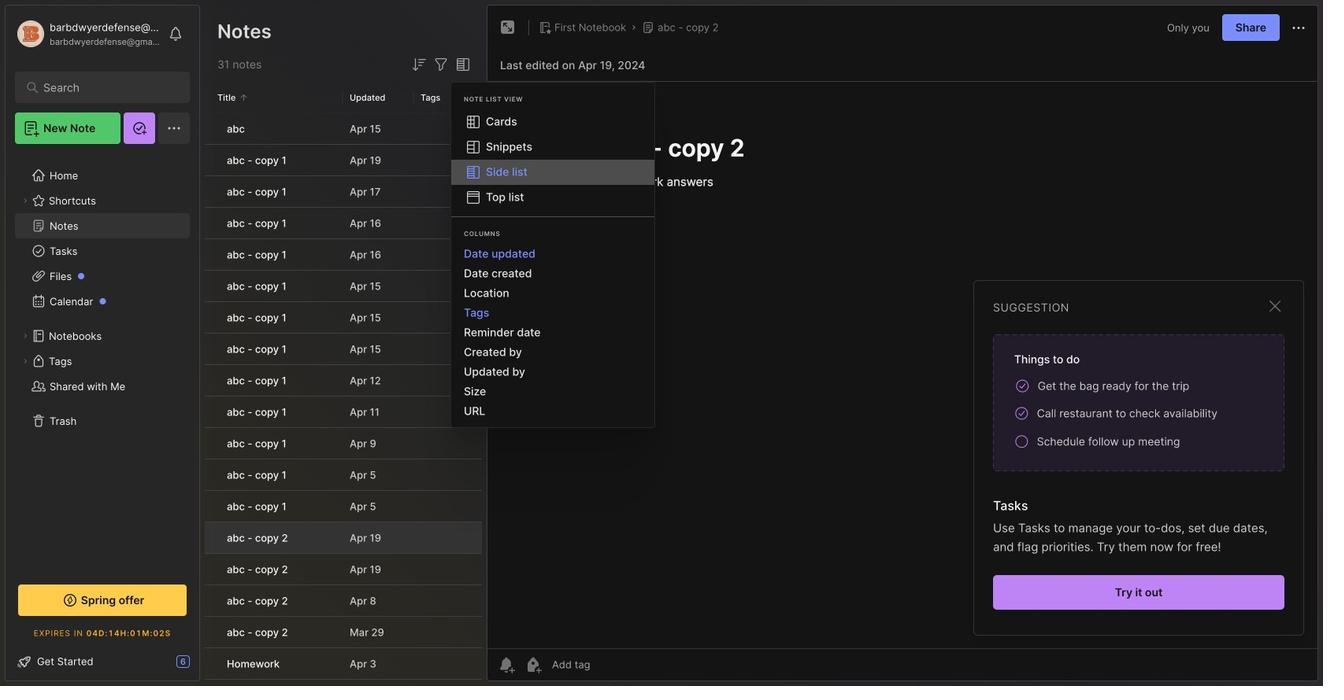 Task type: vqa. For each thing, say whether or not it's contained in the screenshot.
the Preferences
no



Task type: describe. For each thing, give the bounding box(es) containing it.
Add tag field
[[551, 658, 669, 672]]

main element
[[0, 0, 205, 687]]

Search text field
[[43, 80, 169, 95]]

Help and Learning task checklist field
[[6, 650, 199, 675]]

click to collapse image
[[199, 658, 211, 677]]

expand note image
[[499, 18, 517, 37]]

Account field
[[15, 18, 161, 50]]

expand tags image
[[20, 357, 30, 366]]

add filters image
[[432, 55, 451, 74]]

tree inside 'main' element
[[6, 154, 199, 568]]

add tag image
[[524, 656, 543, 675]]

View options field
[[451, 55, 473, 74]]



Task type: locate. For each thing, give the bounding box(es) containing it.
Add filters field
[[432, 55, 451, 74]]

Sort options field
[[410, 55, 428, 74]]

Note Editor text field
[[488, 81, 1318, 649]]

none search field inside 'main' element
[[43, 78, 169, 97]]

1 dropdown list menu from the top
[[451, 109, 654, 210]]

note window element
[[487, 5, 1318, 686]]

add a reminder image
[[497, 656, 516, 675]]

more actions image
[[1289, 19, 1308, 37]]

None search field
[[43, 78, 169, 97]]

1 vertical spatial dropdown list menu
[[451, 244, 654, 421]]

row group
[[205, 113, 485, 687]]

cell
[[205, 113, 217, 144], [205, 145, 217, 176], [205, 176, 217, 207], [205, 208, 217, 239], [205, 239, 217, 270], [205, 271, 217, 302], [205, 302, 217, 333], [205, 334, 217, 365], [205, 365, 217, 396], [205, 397, 217, 428], [205, 428, 217, 459], [205, 460, 217, 491], [205, 491, 217, 522], [205, 523, 217, 554], [205, 554, 217, 585], [205, 586, 217, 617], [205, 617, 217, 648], [205, 649, 217, 680], [343, 680, 414, 687], [414, 680, 485, 687]]

menu item
[[451, 160, 654, 185]]

tree
[[6, 154, 199, 568]]

0 vertical spatial dropdown list menu
[[451, 109, 654, 210]]

dropdown list menu
[[451, 109, 654, 210], [451, 244, 654, 421]]

expand notebooks image
[[20, 332, 30, 341]]

More actions field
[[1289, 18, 1308, 37]]

2 dropdown list menu from the top
[[451, 244, 654, 421]]



